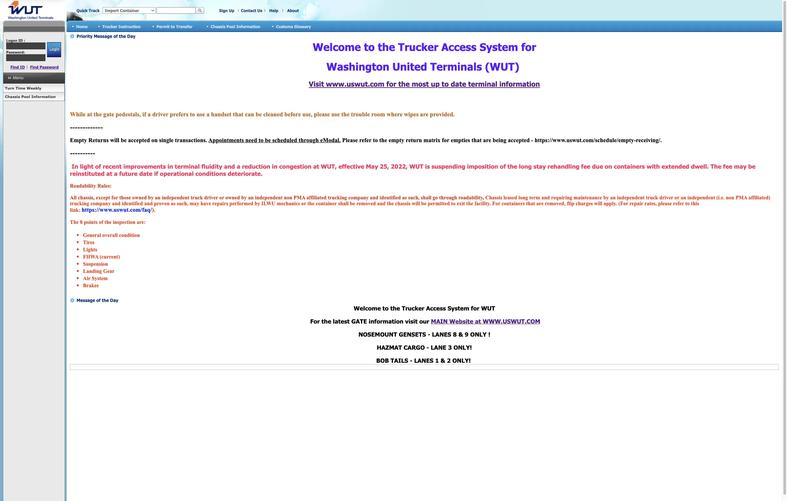 Task type: describe. For each thing, give the bounding box(es) containing it.
turn time weekly link
[[3, 84, 65, 93]]

logon
[[6, 38, 17, 42]]

customs glossary
[[276, 24, 311, 29]]

about
[[287, 8, 299, 13]]

permit
[[157, 24, 170, 29]]

password
[[40, 65, 59, 69]]

0 vertical spatial pool
[[227, 24, 235, 29]]

find for find password
[[30, 65, 39, 69]]

contact us link
[[241, 8, 262, 13]]

sign
[[219, 8, 228, 13]]

id for logon
[[18, 38, 23, 42]]

find id link
[[10, 65, 25, 69]]

weekly
[[27, 86, 41, 90]]

0 vertical spatial chassis pool information
[[211, 24, 260, 29]]

glossary
[[294, 24, 311, 29]]

:
[[24, 38, 25, 42]]

quick
[[76, 8, 88, 13]]

contact
[[241, 8, 256, 13]]

chassis pool information link
[[3, 93, 65, 101]]

find id
[[10, 65, 25, 69]]

permit to transfer
[[157, 24, 193, 29]]

login image
[[47, 42, 61, 57]]

contact us
[[241, 8, 262, 13]]

sign up link
[[219, 8, 234, 13]]

0 horizontal spatial information
[[31, 94, 56, 99]]

trucker
[[102, 24, 117, 29]]

id for find
[[20, 65, 25, 69]]



Task type: locate. For each thing, give the bounding box(es) containing it.
time
[[15, 86, 25, 90]]

us
[[257, 8, 262, 13]]

chassis
[[211, 24, 226, 29], [5, 94, 20, 99]]

find for find id
[[10, 65, 19, 69]]

0 horizontal spatial chassis
[[5, 94, 20, 99]]

quick track
[[76, 8, 100, 13]]

1 vertical spatial information
[[31, 94, 56, 99]]

chassis pool information down turn time weekly link
[[5, 94, 56, 99]]

customs
[[276, 24, 293, 29]]

pool down up
[[227, 24, 235, 29]]

turn
[[5, 86, 14, 90]]

find left password
[[30, 65, 39, 69]]

track
[[89, 8, 100, 13]]

0 vertical spatial id
[[18, 38, 23, 42]]

1 horizontal spatial chassis pool information
[[211, 24, 260, 29]]

0 vertical spatial chassis
[[211, 24, 226, 29]]

instruction
[[119, 24, 141, 29]]

pool inside chassis pool information link
[[21, 94, 30, 99]]

1 vertical spatial chassis pool information
[[5, 94, 56, 99]]

id down password:
[[20, 65, 25, 69]]

chassis down sign
[[211, 24, 226, 29]]

find password
[[30, 65, 59, 69]]

1 vertical spatial chassis
[[5, 94, 20, 99]]

about link
[[287, 8, 299, 13]]

1 horizontal spatial information
[[236, 24, 260, 29]]

id
[[18, 38, 23, 42], [20, 65, 25, 69]]

None password field
[[6, 54, 45, 61]]

turn time weekly
[[5, 86, 41, 90]]

help
[[269, 8, 278, 13]]

1 vertical spatial id
[[20, 65, 25, 69]]

to
[[171, 24, 175, 29]]

0 horizontal spatial pool
[[21, 94, 30, 99]]

pool down 'turn time weekly'
[[21, 94, 30, 99]]

0 horizontal spatial chassis pool information
[[5, 94, 56, 99]]

transfer
[[176, 24, 193, 29]]

find
[[10, 65, 19, 69], [30, 65, 39, 69]]

sign up
[[219, 8, 234, 13]]

help link
[[269, 8, 278, 13]]

pool
[[227, 24, 235, 29], [21, 94, 30, 99]]

None text field
[[157, 7, 196, 14], [6, 42, 45, 49], [157, 7, 196, 14], [6, 42, 45, 49]]

1 horizontal spatial chassis
[[211, 24, 226, 29]]

information down contact
[[236, 24, 260, 29]]

2 find from the left
[[30, 65, 39, 69]]

1 horizontal spatial find
[[30, 65, 39, 69]]

up
[[229, 8, 234, 13]]

chassis pool information
[[211, 24, 260, 29], [5, 94, 56, 99]]

trucker instruction
[[102, 24, 141, 29]]

0 vertical spatial information
[[236, 24, 260, 29]]

home
[[76, 24, 88, 29]]

logon id :
[[6, 38, 25, 42]]

1 horizontal spatial pool
[[227, 24, 235, 29]]

1 vertical spatial pool
[[21, 94, 30, 99]]

1 find from the left
[[10, 65, 19, 69]]

id left :
[[18, 38, 23, 42]]

password:
[[6, 50, 25, 54]]

find down password:
[[10, 65, 19, 69]]

chassis pool information down up
[[211, 24, 260, 29]]

find password link
[[30, 65, 59, 69]]

information
[[236, 24, 260, 29], [31, 94, 56, 99]]

0 horizontal spatial find
[[10, 65, 19, 69]]

chassis down turn
[[5, 94, 20, 99]]

information down weekly
[[31, 94, 56, 99]]



